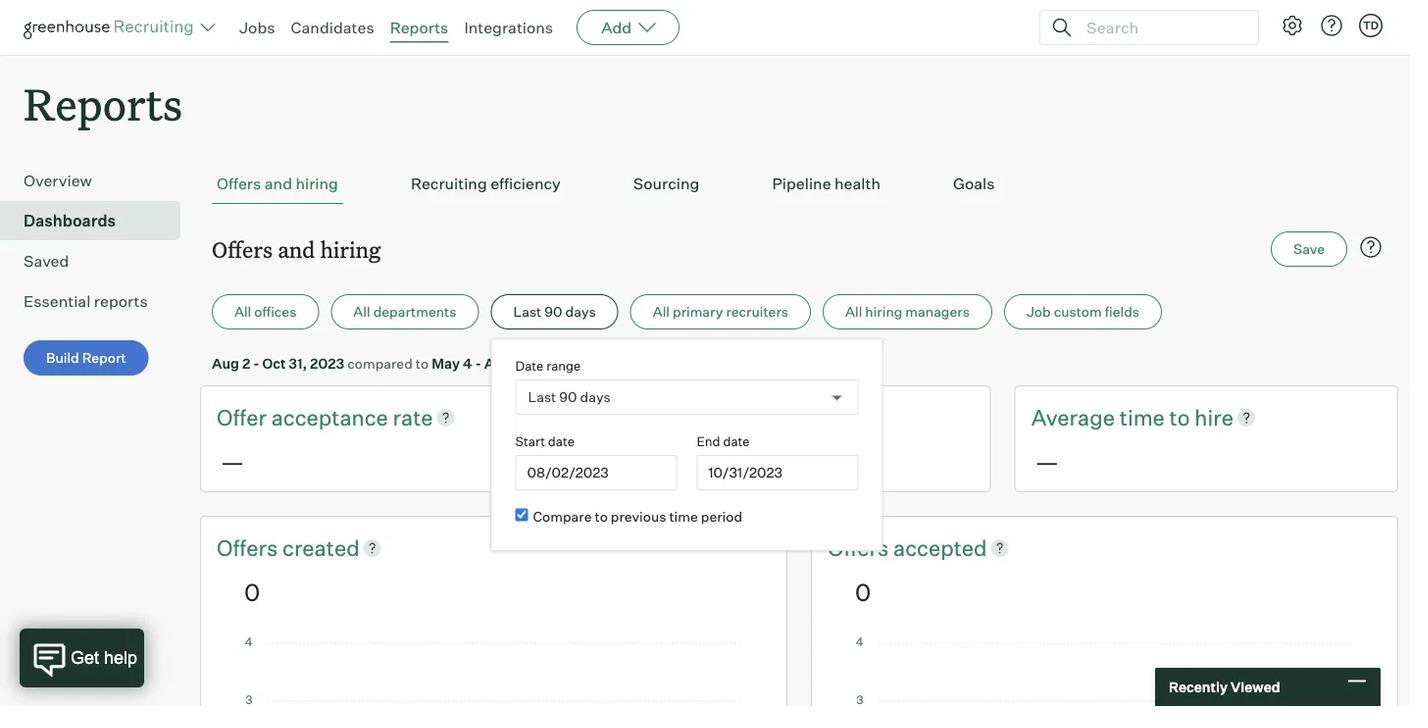 Task type: vqa. For each thing, say whether or not it's contained in the screenshot.
the bottommost Reports
yes



Task type: locate. For each thing, give the bounding box(es) containing it.
last 90 days up date range
[[513, 303, 596, 320]]

0 vertical spatial hiring
[[296, 174, 338, 193]]

reports right "candidates" link
[[390, 18, 449, 37]]

0 horizontal spatial date
[[548, 433, 575, 449]]

all inside button
[[234, 303, 251, 320]]

1 date from the left
[[548, 433, 575, 449]]

average time to for fill
[[624, 404, 788, 431]]

1 horizontal spatial average link
[[1031, 402, 1120, 433]]

all
[[234, 303, 251, 320], [353, 303, 370, 320], [653, 303, 670, 320], [845, 303, 862, 320]]

health
[[835, 174, 881, 193]]

1 vertical spatial 90
[[559, 389, 577, 406]]

31,
[[289, 355, 307, 372]]

offices
[[254, 303, 297, 320]]

1 0 from the left
[[244, 577, 260, 606]]

1 horizontal spatial reports
[[390, 18, 449, 37]]

recruiting efficiency
[[411, 174, 561, 193]]

time for fill
[[712, 404, 758, 431]]

essential
[[24, 291, 91, 311]]

2 vertical spatial hiring
[[865, 303, 903, 320]]

reports link
[[390, 18, 449, 37]]

0 horizontal spatial xychart image
[[244, 637, 743, 707]]

0 horizontal spatial average
[[624, 404, 708, 431]]

accepted link
[[893, 533, 987, 563]]

all left offices
[[234, 303, 251, 320]]

previous
[[611, 508, 666, 525]]

all for all primary recruiters
[[653, 303, 670, 320]]

4 all from the left
[[845, 303, 862, 320]]

2 offers link from the left
[[828, 533, 893, 563]]

offers link
[[217, 533, 282, 563], [828, 533, 893, 563]]

0 horizontal spatial to link
[[762, 402, 788, 433]]

last up 1,
[[513, 303, 542, 320]]

0 horizontal spatial —
[[221, 447, 244, 476]]

1 average link from the left
[[624, 402, 712, 433]]

acceptance
[[271, 404, 388, 431]]

may
[[432, 355, 460, 372]]

0 horizontal spatial aug
[[212, 355, 239, 372]]

average
[[624, 404, 708, 431], [1031, 404, 1115, 431]]

0 vertical spatial last 90 days
[[513, 303, 596, 320]]

start date
[[515, 433, 575, 449]]

— for fill
[[628, 447, 652, 476]]

aug left 1,
[[484, 355, 512, 372]]

0 horizontal spatial -
[[253, 355, 259, 372]]

dashboards
[[24, 211, 116, 231]]

days
[[565, 303, 596, 320], [580, 389, 611, 406]]

recruiting efficiency button
[[406, 164, 566, 204]]

average link
[[624, 402, 712, 433], [1031, 402, 1120, 433]]

1 horizontal spatial -
[[475, 355, 481, 372]]

faq image
[[1359, 236, 1383, 259]]

time link for hire
[[1120, 402, 1170, 433]]

last
[[513, 303, 542, 320], [528, 389, 556, 406]]

hire link
[[1195, 402, 1234, 433]]

days up range
[[565, 303, 596, 320]]

1 horizontal spatial 0
[[855, 577, 871, 606]]

0 horizontal spatial average link
[[624, 402, 712, 433]]

1 horizontal spatial —
[[628, 447, 652, 476]]

aug left the 2
[[212, 355, 239, 372]]

created
[[282, 534, 360, 561]]

range
[[546, 358, 581, 373]]

time left the period
[[669, 508, 698, 525]]

1 horizontal spatial average
[[1031, 404, 1115, 431]]

all offices
[[234, 303, 297, 320]]

all left primary
[[653, 303, 670, 320]]

2023 right 1,
[[527, 355, 562, 372]]

departments
[[373, 303, 457, 320]]

1 offers link from the left
[[217, 533, 282, 563]]

created link
[[282, 533, 360, 563]]

reports
[[390, 18, 449, 37], [24, 75, 183, 132]]

1 xychart image from the left
[[244, 637, 743, 707]]

time up end date
[[712, 404, 758, 431]]

custom
[[1054, 303, 1102, 320]]

1 average time to from the left
[[624, 404, 788, 431]]

add
[[601, 18, 632, 37]]

to left may
[[416, 355, 429, 372]]

offers inside offers and hiring button
[[217, 174, 261, 193]]

0 horizontal spatial 2023
[[310, 355, 344, 372]]

time for hire
[[1120, 404, 1165, 431]]

candidates link
[[291, 18, 374, 37]]

2023
[[310, 355, 344, 372], [527, 355, 562, 372]]

0 vertical spatial and
[[265, 174, 292, 193]]

fill link
[[788, 402, 811, 433]]

0 vertical spatial reports
[[390, 18, 449, 37]]

0 horizontal spatial time link
[[712, 402, 762, 433]]

last 90 days button
[[491, 294, 619, 330]]

2 average from the left
[[1031, 404, 1115, 431]]

90 down range
[[559, 389, 577, 406]]

1 all from the left
[[234, 303, 251, 320]]

0 horizontal spatial average time to
[[624, 404, 788, 431]]

-
[[253, 355, 259, 372], [475, 355, 481, 372]]

90
[[545, 303, 563, 320], [559, 389, 577, 406]]

last down date range
[[528, 389, 556, 406]]

all departments
[[353, 303, 457, 320]]

compared
[[347, 355, 413, 372]]

1 time link from the left
[[712, 402, 762, 433]]

date
[[515, 358, 544, 373]]

2 all from the left
[[353, 303, 370, 320]]

rate
[[393, 404, 433, 431]]

Compare to previous time period checkbox
[[515, 509, 528, 521]]

all for all hiring managers
[[845, 303, 862, 320]]

average link for fill
[[624, 402, 712, 433]]

date right "start"
[[548, 433, 575, 449]]

all left managers
[[845, 303, 862, 320]]

1 aug from the left
[[212, 355, 239, 372]]

and
[[265, 174, 292, 193], [278, 235, 315, 264]]

offers and hiring button
[[212, 164, 343, 204]]

10/31/2023
[[709, 464, 783, 481]]

1 horizontal spatial time
[[712, 404, 758, 431]]

offers and hiring
[[217, 174, 338, 193], [212, 235, 381, 264]]

days down range
[[580, 389, 611, 406]]

90 up date range
[[545, 303, 563, 320]]

job
[[1027, 303, 1051, 320]]

1 horizontal spatial time link
[[1120, 402, 1170, 433]]

aug
[[212, 355, 239, 372], [484, 355, 512, 372]]

xychart image
[[244, 637, 743, 707], [855, 637, 1354, 707]]

0 horizontal spatial 0
[[244, 577, 260, 606]]

0 vertical spatial days
[[565, 303, 596, 320]]

all for all offices
[[234, 303, 251, 320]]

average for hire
[[1031, 404, 1115, 431]]

job custom fields
[[1027, 303, 1140, 320]]

managers
[[906, 303, 970, 320]]

2 0 from the left
[[855, 577, 871, 606]]

2 time link from the left
[[1120, 402, 1170, 433]]

build
[[46, 349, 79, 366]]

1 horizontal spatial aug
[[484, 355, 512, 372]]

0 vertical spatial last
[[513, 303, 542, 320]]

time left the hire
[[1120, 404, 1165, 431]]

time link up end date
[[712, 402, 762, 433]]

td button
[[1359, 14, 1383, 37]]

2 xychart image from the left
[[855, 637, 1354, 707]]

aug 2 - oct 31, 2023 compared to may 4 - aug 1, 2023
[[212, 355, 562, 372]]

2 average link from the left
[[1031, 402, 1120, 433]]

- right 4
[[475, 355, 481, 372]]

average time to
[[624, 404, 788, 431], [1031, 404, 1195, 431]]

all left departments
[[353, 303, 370, 320]]

1 — from the left
[[221, 447, 244, 476]]

1 2023 from the left
[[310, 355, 344, 372]]

3 all from the left
[[653, 303, 670, 320]]

1 horizontal spatial date
[[723, 433, 750, 449]]

saved
[[24, 251, 69, 271]]

1 to link from the left
[[762, 402, 788, 433]]

1 horizontal spatial xychart image
[[855, 637, 1354, 707]]

1 horizontal spatial offers link
[[828, 533, 893, 563]]

2 horizontal spatial time
[[1120, 404, 1165, 431]]

3 — from the left
[[1035, 447, 1059, 476]]

to left the hire
[[1170, 404, 1190, 431]]

time link
[[712, 402, 762, 433], [1120, 402, 1170, 433]]

0 vertical spatial 90
[[545, 303, 563, 320]]

1 horizontal spatial average time to
[[1031, 404, 1195, 431]]

0
[[244, 577, 260, 606], [855, 577, 871, 606]]

2 average time to from the left
[[1031, 404, 1195, 431]]

2023 right '31,'
[[310, 355, 344, 372]]

accepted
[[893, 534, 987, 561]]

date right end
[[723, 433, 750, 449]]

— for hire
[[1035, 447, 1059, 476]]

time link left 'hire' link
[[1120, 402, 1170, 433]]

0 vertical spatial offers and hiring
[[217, 174, 338, 193]]

last 90 days down range
[[528, 389, 611, 406]]

time
[[712, 404, 758, 431], [1120, 404, 1165, 431], [669, 508, 698, 525]]

2 to link from the left
[[1170, 402, 1195, 433]]

offers
[[217, 174, 261, 193], [212, 235, 273, 264], [217, 534, 282, 561], [828, 534, 893, 561]]

0 horizontal spatial reports
[[24, 75, 183, 132]]

1 average from the left
[[624, 404, 708, 431]]

to link
[[762, 402, 788, 433], [1170, 402, 1195, 433]]

2 — from the left
[[628, 447, 652, 476]]

pipeline health button
[[767, 164, 886, 204]]

overview link
[[24, 169, 173, 192]]

1 horizontal spatial to link
[[1170, 402, 1195, 433]]

hiring
[[296, 174, 338, 193], [320, 235, 381, 264], [865, 303, 903, 320]]

greenhouse recruiting image
[[24, 16, 200, 39]]

tab list
[[212, 164, 1387, 204]]

report
[[82, 349, 126, 366]]

2 horizontal spatial —
[[1035, 447, 1059, 476]]

essential reports link
[[24, 290, 173, 313]]

td
[[1363, 19, 1379, 32]]

all inside button
[[353, 303, 370, 320]]

0 horizontal spatial offers link
[[217, 533, 282, 563]]

reports down greenhouse recruiting image
[[24, 75, 183, 132]]

- right the 2
[[253, 355, 259, 372]]

to
[[416, 355, 429, 372], [762, 404, 783, 431], [1170, 404, 1190, 431], [595, 508, 608, 525]]

to link for hire
[[1170, 402, 1195, 433]]

last 90 days inside button
[[513, 303, 596, 320]]

all offices button
[[212, 294, 319, 330]]

hire
[[1195, 404, 1234, 431]]

2 date from the left
[[723, 433, 750, 449]]

offers link for created
[[217, 533, 282, 563]]

1 horizontal spatial 2023
[[527, 355, 562, 372]]



Task type: describe. For each thing, give the bounding box(es) containing it.
date range
[[515, 358, 581, 373]]

recruiters
[[726, 303, 789, 320]]

all departments button
[[331, 294, 479, 330]]

integrations
[[464, 18, 553, 37]]

end
[[697, 433, 720, 449]]

all for all departments
[[353, 303, 370, 320]]

to link for fill
[[762, 402, 788, 433]]

offers and hiring inside button
[[217, 174, 338, 193]]

goals
[[953, 174, 995, 193]]

sourcing button
[[628, 164, 705, 204]]

goals button
[[948, 164, 1000, 204]]

all primary recruiters button
[[630, 294, 811, 330]]

1,
[[515, 355, 525, 372]]

days inside button
[[565, 303, 596, 320]]

1 vertical spatial days
[[580, 389, 611, 406]]

rate link
[[393, 402, 433, 433]]

end date
[[697, 433, 750, 449]]

date for end date
[[723, 433, 750, 449]]

pipeline health
[[772, 174, 881, 193]]

fields
[[1105, 303, 1140, 320]]

1 vertical spatial last
[[528, 389, 556, 406]]

to left fill
[[762, 404, 783, 431]]

oct
[[262, 355, 286, 372]]

compare
[[533, 508, 592, 525]]

0 for created
[[244, 577, 260, 606]]

offer link
[[217, 402, 271, 433]]

add button
[[577, 10, 680, 45]]

hiring inside offers and hiring button
[[296, 174, 338, 193]]

to left previous
[[595, 508, 608, 525]]

compare to previous time period
[[533, 508, 742, 525]]

average time to for hire
[[1031, 404, 1195, 431]]

offers link for accepted
[[828, 533, 893, 563]]

start
[[515, 433, 545, 449]]

last inside button
[[513, 303, 542, 320]]

08/02/2023
[[527, 464, 609, 481]]

1 vertical spatial and
[[278, 235, 315, 264]]

sourcing
[[633, 174, 700, 193]]

build report button
[[24, 341, 149, 376]]

4
[[463, 355, 472, 372]]

job custom fields button
[[1004, 294, 1162, 330]]

dashboards link
[[24, 209, 173, 233]]

date for start date
[[548, 433, 575, 449]]

xychart image for created
[[244, 637, 743, 707]]

saved link
[[24, 249, 173, 273]]

tab list containing offers and hiring
[[212, 164, 1387, 204]]

offer
[[217, 404, 267, 431]]

average for fill
[[624, 404, 708, 431]]

and inside button
[[265, 174, 292, 193]]

xychart image for accepted
[[855, 637, 1354, 707]]

jobs link
[[239, 18, 275, 37]]

90 inside button
[[545, 303, 563, 320]]

acceptance link
[[271, 402, 393, 433]]

Search text field
[[1082, 13, 1241, 42]]

configure image
[[1281, 14, 1304, 37]]

recently viewed
[[1169, 679, 1280, 696]]

reports
[[94, 291, 148, 311]]

2 2023 from the left
[[527, 355, 562, 372]]

2 - from the left
[[475, 355, 481, 372]]

fill
[[788, 404, 811, 431]]

candidates
[[291, 18, 374, 37]]

time link for fill
[[712, 402, 762, 433]]

overview
[[24, 171, 92, 190]]

offer acceptance
[[217, 404, 393, 431]]

essential reports
[[24, 291, 148, 311]]

0 for accepted
[[855, 577, 871, 606]]

save button
[[1271, 232, 1348, 267]]

2
[[242, 355, 250, 372]]

save
[[1294, 240, 1325, 258]]

recruiting
[[411, 174, 487, 193]]

all hiring managers button
[[823, 294, 992, 330]]

viewed
[[1231, 679, 1280, 696]]

pipeline
[[772, 174, 831, 193]]

primary
[[673, 303, 723, 320]]

1 vertical spatial hiring
[[320, 235, 381, 264]]

average link for hire
[[1031, 402, 1120, 433]]

1 - from the left
[[253, 355, 259, 372]]

all primary recruiters
[[653, 303, 789, 320]]

jobs
[[239, 18, 275, 37]]

efficiency
[[491, 174, 561, 193]]

hiring inside all hiring managers button
[[865, 303, 903, 320]]

1 vertical spatial last 90 days
[[528, 389, 611, 406]]

td button
[[1355, 10, 1387, 41]]

all hiring managers
[[845, 303, 970, 320]]

2 aug from the left
[[484, 355, 512, 372]]

build report
[[46, 349, 126, 366]]

integrations link
[[464, 18, 553, 37]]

0 horizontal spatial time
[[669, 508, 698, 525]]

1 vertical spatial offers and hiring
[[212, 235, 381, 264]]

1 vertical spatial reports
[[24, 75, 183, 132]]

period
[[701, 508, 742, 525]]

recently
[[1169, 679, 1228, 696]]



